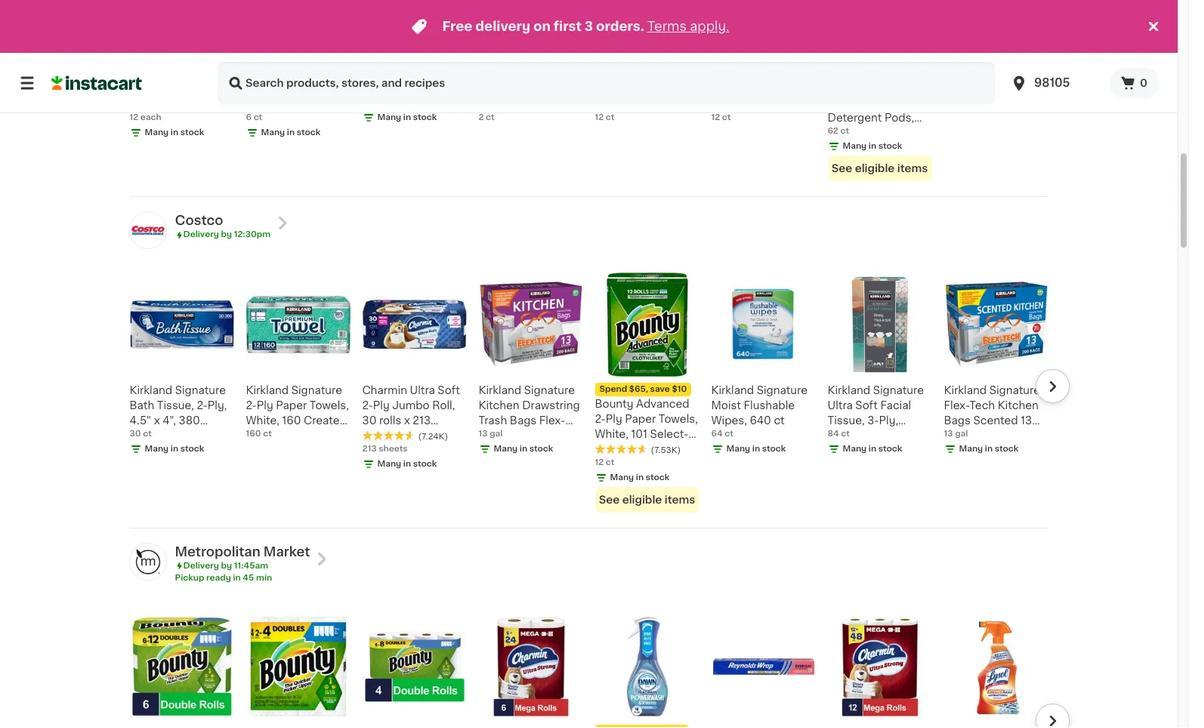 Task type: describe. For each thing, give the bounding box(es) containing it.
stock for kirkland signature kitchen drawstring trash bags flex- tech white 13 gal, 200 ct
[[529, 445, 553, 453]]

2- inside the "spend $65, save $10 bounty advanced 2-ply paper towels, white, 101 select- a-size sheets, 12 ct"
[[595, 414, 606, 424]]

create-
[[304, 415, 344, 426]]

ct inside charmin ultra strong toilet paper mega rolls 12 ct
[[606, 114, 615, 122]]

ultra for charmin ultra soft 2-ply jumbo roll, 30 rolls x 213 sheets
[[410, 385, 435, 396]]

a- inside the "spend $65, save $10 bounty advanced 2-ply paper towels, white, 101 select- a-size sheets, 12 ct"
[[595, 444, 607, 455]]

&
[[193, 69, 201, 80]]

640
[[750, 415, 771, 426]]

charmin ultra strong toilet paper mega rolls 6 ct
[[246, 69, 347, 122]]

ct inside kirkland signature flex-tech kitchen bags scented 13 gal, 200 ct
[[991, 430, 1002, 441]]

45
[[243, 574, 254, 582]]

64
[[711, 430, 723, 438]]

double
[[167, 99, 205, 110]]

spend for bounty
[[599, 385, 627, 393]]

12 inside charmin ultra strong toilet paper mega rolls 12 ct
[[595, 114, 604, 122]]

toilet inside charmin ultra strong toilet paper mega rolls 12 ct
[[633, 84, 662, 95]]

item carousel region for costco
[[108, 266, 1069, 522]]

0 horizontal spatial 30
[[130, 430, 141, 438]]

ply inside the "spend $65, save $10 bounty advanced 2-ply paper towels, white, 101 select- a-size sheets, 12 ct"
[[606, 414, 622, 424]]

orders.
[[596, 20, 644, 32]]

tissues,
[[828, 446, 871, 456]]

stock down (7.24k) in the bottom of the page
[[413, 460, 437, 468]]

limited time offer region
[[0, 0, 1144, 53]]

ct inside kirkland signature ultra soft facial tissue, 3-ply, upright box, 84 tissues, 12 ct
[[887, 446, 898, 456]]

many in stock for kroger soft & strong bathroom tissue double rolls
[[145, 129, 204, 137]]

wipes,
[[711, 415, 747, 426]]

paper,
[[362, 84, 395, 95]]

rolls for angel soft toilet paper, 4 mega rolls 4 ct
[[440, 84, 466, 95]]

toilet inside scott comfortplus toilet paper/toilet tissue 12 ct
[[711, 84, 740, 95]]

(7.53k)
[[651, 446, 681, 455]]

on
[[533, 20, 551, 32]]

scott comfortplus toilet paper/toilet tissue 12 ct
[[711, 69, 810, 122]]

stock for charmin ultra strong toilet paper mega rolls
[[297, 129, 321, 137]]

kirkland for bath
[[130, 385, 172, 396]]

soft inside kirkland signature ultra soft facial tissue, 3-ply, upright box, 84 tissues, 12 ct
[[855, 400, 878, 411]]

ct inside kroger glimmer paper towel rolls - l 2 ct
[[486, 114, 495, 122]]

11:45am
[[234, 562, 268, 570]]

stock for kirkland signature flex-tech kitchen bags scented 13 gal, 200 ct
[[995, 445, 1019, 453]]

kroger soft & strong bathroom tissue double rolls 12 each
[[130, 69, 234, 122]]

stock for kroger soft & strong bathroom tissue double rolls
[[180, 129, 204, 137]]

item carousel region containing kroger soft & strong bathroom tissue double rolls
[[130, 0, 1069, 191]]

0 horizontal spatial 84
[[828, 430, 839, 438]]

delivery by 11:45am
[[183, 562, 268, 570]]

in down scented
[[985, 445, 993, 453]]

0
[[1140, 78, 1147, 88]]

each
[[140, 114, 161, 122]]

1 98105 button from the left
[[1001, 62, 1110, 104]]

13 down trash
[[479, 430, 488, 438]]

flushable
[[744, 400, 795, 411]]

200 inside kirkland signature kitchen drawstring trash bags flex- tech white 13 gal, 200 ct
[[479, 446, 500, 456]]

many in stock down fresh
[[843, 142, 902, 151]]

delivery
[[475, 20, 530, 32]]

kroger for towel
[[479, 69, 514, 80]]

fresh
[[828, 128, 857, 139]]

platinum
[[877, 83, 924, 93]]

paper inside the "spend $65, save $10 bounty advanced 2-ply paper towels, white, 101 select- a-size sheets, 12 ct"
[[625, 414, 656, 424]]

ct inside the "spend $65, save $10 bounty advanced 2-ply paper towels, white, 101 select- a-size sheets, 12 ct"
[[688, 444, 699, 455]]

white, inside kirkland signature 2-ply paper towels, white, 160 create- a-size sheets, 12 ct
[[246, 415, 280, 426]]

facial
[[880, 400, 911, 411]]

signature for soft
[[873, 385, 924, 396]]

bounty select-a- size paper towels 6 ct
[[944, 69, 1039, 107]]

see eligible items for cascade platinum dishwasher detergent pods, fresh
[[832, 163, 928, 174]]

angel
[[362, 69, 393, 80]]

many for charmin ultra strong toilet paper mega rolls
[[261, 129, 285, 137]]

tissue inside kroger soft & strong bathroom tissue double rolls 12 each
[[130, 99, 164, 110]]

stock down (7.53k)
[[646, 473, 670, 482]]

kirkland signature moist flushable wipes, 640 ct 64 ct
[[711, 385, 808, 438]]

kirkland signature kitchen drawstring trash bags flex- tech white 13 gal, 200 ct
[[479, 385, 580, 456]]

dishwasher
[[828, 98, 889, 108]]

many in stock for kirkland signature flex-tech kitchen bags scented 13 gal, 200 ct
[[959, 445, 1019, 453]]

2- inside the kirkland signature bath tissue, 2-ply, 4.5" x 4", 380 sheets, 30 ct
[[197, 400, 208, 411]]

l
[[479, 99, 485, 110]]

toilet inside charmin ultra strong toilet paper mega rolls 6 ct
[[284, 84, 313, 95]]

ply inside kirkland signature 2-ply paper towels, white, 160 create- a-size sheets, 12 ct
[[257, 400, 273, 411]]

upright
[[828, 430, 867, 441]]

kirkland signature ultra soft facial tissue, 3-ply, upright box, 84 tissues, 12 ct
[[828, 385, 924, 456]]

$65,
[[629, 385, 648, 393]]

sheets, inside the kirkland signature bath tissue, 2-ply, 4.5" x 4", 380 sheets, 30 ct
[[130, 430, 169, 441]]

sheets, inside the "spend $65, save $10 bounty advanced 2-ply paper towels, white, 101 select- a-size sheets, 12 ct"
[[632, 444, 672, 455]]

in left 45
[[233, 574, 241, 582]]

2- inside charmin ultra soft 2-ply jumbo roll, 30 rolls x 213 sheets
[[362, 400, 373, 411]]

many in stock for charmin ultra strong toilet paper mega rolls
[[261, 129, 321, 137]]

product group containing cascade platinum dishwasher detergent pods, fresh
[[828, 0, 932, 182]]

1 vertical spatial 213
[[362, 445, 377, 453]]

free
[[442, 20, 472, 32]]

tech inside kirkland signature flex-tech kitchen bags scented 13 gal, 200 ct
[[969, 400, 995, 411]]

many for angel soft toilet paper, 4 mega rolls
[[377, 114, 401, 122]]

160 inside kirkland signature 2-ply paper towels, white, 160 create- a-size sheets, 12 ct
[[282, 415, 301, 426]]

kitchen inside kirkland signature kitchen drawstring trash bags flex- tech white 13 gal, 200 ct
[[479, 400, 519, 411]]

1 vertical spatial 160
[[246, 430, 261, 438]]

flex- inside kirkland signature flex-tech kitchen bags scented 13 gal, 200 ct
[[944, 400, 969, 411]]

13 right the box,
[[944, 430, 953, 438]]

apply.
[[690, 20, 729, 32]]

roll,
[[432, 400, 455, 411]]

min
[[256, 574, 272, 582]]

101
[[631, 429, 647, 439]]

costco image
[[130, 213, 166, 249]]

in down charmin ultra strong toilet paper mega rolls 6 ct
[[287, 129, 295, 137]]

many in stock down (7.53k)
[[610, 473, 670, 482]]

size inside the "spend $65, save $10 bounty advanced 2-ply paper towels, white, 101 select- a-size sheets, 12 ct"
[[607, 444, 629, 455]]

ct inside kirkland signature kitchen drawstring trash bags flex- tech white 13 gal, 200 ct
[[503, 446, 513, 456]]

kirkland for 2-
[[246, 385, 289, 396]]

towels, inside kirkland signature 2-ply paper towels, white, 160 create- a-size sheets, 12 ct
[[310, 400, 349, 411]]

moist
[[711, 400, 741, 411]]

ready
[[206, 574, 231, 582]]

kirkland signature 2-ply paper towels, white, 160 create- a-size sheets, 12 ct
[[246, 385, 350, 441]]

many in stock for angel soft toilet paper, 4 mega rolls
[[377, 114, 437, 122]]

Search field
[[218, 62, 995, 104]]

towels
[[1002, 84, 1039, 95]]

in down the angel soft toilet paper, 4 mega rolls 4 ct
[[403, 114, 411, 122]]

ct inside kirkland signature 2-ply paper towels, white, 160 create- a-size sheets, 12 ct
[[339, 430, 350, 441]]

paper inside kroger glimmer paper towel rolls - l 2 ct
[[479, 84, 509, 95]]

13 inside kirkland signature flex-tech kitchen bags scented 13 gal, 200 ct
[[1021, 415, 1032, 426]]

see for cascade platinum dishwasher detergent pods, fresh
[[832, 163, 852, 174]]

ct inside scott comfortplus toilet paper/toilet tissue 12 ct
[[722, 114, 731, 122]]

tech inside kirkland signature kitchen drawstring trash bags flex- tech white 13 gal, 200 ct
[[479, 430, 504, 441]]

many down '12 ct' at bottom
[[610, 473, 634, 482]]

98105
[[1034, 77, 1070, 88]]

item carousel region for metropolitan market
[[108, 609, 1069, 727]]

12 inside kirkland signature 2-ply paper towels, white, 160 create- a-size sheets, 12 ct
[[325, 430, 336, 441]]

many in stock down 213 sheets
[[377, 460, 437, 468]]

2- inside kirkland signature 2-ply paper towels, white, 160 create- a-size sheets, 12 ct
[[246, 400, 257, 411]]

many for kirkland signature kitchen drawstring trash bags flex- tech white 13 gal, 200 ct
[[494, 445, 518, 453]]

signature for flushable
[[757, 385, 808, 396]]

bathroom
[[168, 84, 220, 95]]

$8
[[905, 69, 916, 77]]

kirkland for moist
[[711, 385, 754, 396]]

terms apply. link
[[647, 20, 729, 32]]

market
[[264, 546, 310, 558]]

strong for charmin ultra strong toilet paper mega rolls 12 ct
[[595, 84, 630, 95]]

62 ct
[[828, 127, 849, 136]]

bags for tech
[[944, 415, 971, 426]]

soft inside the angel soft toilet paper, 4 mega rolls 4 ct
[[395, 69, 418, 80]]

delivery for delivery by 11:45am
[[183, 562, 219, 570]]

in down double
[[171, 129, 178, 137]]

charmin for charmin ultra soft 2-ply jumbo roll, 30 rolls x 213 sheets
[[362, 385, 407, 396]]

4.5"
[[130, 415, 151, 426]]

$40,
[[862, 69, 881, 77]]

spend for cascade
[[832, 69, 860, 77]]

jumbo
[[392, 400, 430, 411]]

costco
[[175, 215, 223, 227]]

6 inside bounty select-a- size paper towels 6 ct
[[944, 99, 950, 107]]

items for bounty advanced 2-ply paper towels, white, 101 select- a-size sheets, 12 ct
[[665, 495, 695, 505]]

12 inside kirkland signature ultra soft facial tissue, 3-ply, upright box, 84 tissues, 12 ct
[[873, 446, 884, 456]]

drawstring
[[522, 400, 580, 411]]

tissue, inside the kirkland signature bath tissue, 2-ply, 4.5" x 4", 380 sheets, 30 ct
[[157, 400, 194, 411]]

bags for drawstring
[[510, 415, 536, 426]]

select- inside the "spend $65, save $10 bounty advanced 2-ply paper towels, white, 101 select- a-size sheets, 12 ct"
[[650, 429, 689, 439]]

see eligible items button for cascade platinum dishwasher detergent pods, fresh
[[828, 156, 932, 182]]

$10
[[672, 385, 687, 393]]

size inside kirkland signature 2-ply paper towels, white, 160 create- a-size sheets, 12 ct
[[258, 430, 280, 441]]

first
[[554, 20, 582, 32]]

2
[[479, 114, 484, 122]]

12:30pm
[[234, 231, 270, 239]]

ultra for charmin ultra strong toilet paper mega rolls 6 ct
[[293, 69, 319, 80]]

rolls inside kroger glimmer paper towel rolls - l 2 ct
[[545, 84, 571, 95]]

12 inside kroger soft & strong bathroom tissue double rolls 12 each
[[130, 114, 138, 122]]

white, inside the "spend $65, save $10 bounty advanced 2-ply paper towels, white, 101 select- a-size sheets, 12 ct"
[[595, 429, 629, 439]]

a- inside kirkland signature 2-ply paper towels, white, 160 create- a-size sheets, 12 ct
[[246, 430, 258, 441]]

stock down pods,
[[878, 142, 902, 151]]

rolls
[[379, 415, 401, 426]]

many in stock for kirkland signature kitchen drawstring trash bags flex- tech white 13 gal, 200 ct
[[494, 445, 553, 453]]

glimmer
[[517, 69, 562, 80]]

tissue, inside kirkland signature ultra soft facial tissue, 3-ply, upright box, 84 tissues, 12 ct
[[828, 415, 865, 426]]

white
[[507, 430, 538, 441]]

380
[[179, 415, 200, 426]]

pickup
[[175, 574, 204, 582]]

ply, inside the kirkland signature bath tissue, 2-ply, 4.5" x 4", 380 sheets, 30 ct
[[208, 400, 227, 411]]

metropolitan market image
[[130, 544, 166, 580]]

many for kirkland signature moist flushable wipes, 640 ct
[[726, 445, 750, 453]]

spend $40, save $8 cascade platinum dishwasher detergent pods, fresh
[[828, 69, 924, 139]]

-
[[574, 84, 579, 95]]

detergent
[[828, 113, 882, 123]]

many in stock for kirkland signature ultra soft facial tissue, 3-ply, upright box, 84 tissues, 12 ct
[[843, 445, 902, 453]]

kirkland for kitchen
[[479, 385, 521, 396]]

13 gal for gal,
[[944, 430, 968, 438]]

comfortplus
[[743, 69, 810, 80]]

charmin ultra strong toilet paper mega rolls 12 ct
[[595, 69, 696, 122]]

save for advanced
[[650, 385, 670, 393]]

many for kirkland signature flex-tech kitchen bags scented 13 gal, 200 ct
[[959, 445, 983, 453]]

many down 213 sheets
[[377, 460, 401, 468]]

pickup ready in 45 min
[[175, 574, 272, 582]]

kroger glimmer paper towel rolls - l 2 ct
[[479, 69, 579, 122]]

stock for angel soft toilet paper, 4 mega rolls
[[413, 114, 437, 122]]

0 button
[[1110, 68, 1160, 98]]

(7.24k)
[[418, 433, 448, 441]]

mega inside charmin ultra strong toilet paper mega rolls 12 ct
[[595, 99, 625, 110]]



Task type: vqa. For each thing, say whether or not it's contained in the screenshot.
$ 35 00 related to Biossance
no



Task type: locate. For each thing, give the bounding box(es) containing it.
0 vertical spatial white,
[[246, 415, 280, 426]]

by for 11:45am
[[221, 562, 232, 570]]

1 horizontal spatial 30
[[172, 430, 186, 441]]

0 horizontal spatial x
[[154, 415, 160, 426]]

charmin for charmin ultra strong toilet paper mega rolls 6 ct
[[246, 69, 291, 80]]

1 kirkland from the left
[[130, 385, 172, 396]]

soft right angel
[[395, 69, 418, 80]]

charmin inside charmin ultra soft 2-ply jumbo roll, 30 rolls x 213 sheets
[[362, 385, 407, 396]]

1 vertical spatial towels,
[[659, 414, 698, 424]]

kirkland signature bath tissue, 2-ply, 4.5" x 4", 380 sheets, 30 ct
[[130, 385, 227, 441]]

30 inside the kirkland signature bath tissue, 2-ply, 4.5" x 4", 380 sheets, 30 ct
[[172, 430, 186, 441]]

soft up 3-
[[855, 400, 878, 411]]

spend inside the "spend $65, save $10 bounty advanced 2-ply paper towels, white, 101 select- a-size sheets, 12 ct"
[[599, 385, 627, 393]]

0 horizontal spatial tissue,
[[157, 400, 194, 411]]

stock
[[413, 114, 437, 122], [180, 129, 204, 137], [297, 129, 321, 137], [878, 142, 902, 151], [180, 445, 204, 453], [529, 445, 553, 453], [762, 445, 786, 453], [878, 445, 902, 453], [995, 445, 1019, 453], [413, 460, 437, 468], [646, 473, 670, 482]]

1 vertical spatial a-
[[246, 430, 258, 441]]

bounty
[[944, 69, 982, 80], [595, 399, 633, 409]]

1 delivery from the top
[[183, 231, 219, 239]]

strong right -
[[595, 84, 630, 95]]

paper for charmin ultra strong toilet paper mega rolls 6 ct
[[316, 84, 347, 95]]

kitchen inside kirkland signature flex-tech kitchen bags scented 13 gal, 200 ct
[[998, 400, 1039, 411]]

kirkland inside kirkland signature moist flushable wipes, 640 ct 64 ct
[[711, 385, 754, 396]]

2- left jumbo
[[362, 400, 373, 411]]

white, up the 160 ct
[[246, 415, 280, 426]]

84 up tissues,
[[828, 430, 839, 438]]

soft inside kroger soft & strong bathroom tissue double rolls 12 each
[[168, 69, 190, 80]]

1 horizontal spatial x
[[404, 415, 410, 426]]

metropolitan
[[175, 546, 260, 558]]

many down charmin ultra strong toilet paper mega rolls 6 ct
[[261, 129, 285, 137]]

2 x from the left
[[404, 415, 410, 426]]

paper up "create-" at the bottom of page
[[276, 400, 307, 411]]

a-
[[1024, 69, 1036, 80], [246, 430, 258, 441], [595, 444, 607, 455]]

2 13 gal from the left
[[944, 430, 968, 438]]

many for kroger soft & strong bathroom tissue double rolls
[[145, 129, 169, 137]]

many in stock down charmin ultra strong toilet paper mega rolls 6 ct
[[261, 129, 321, 137]]

pods,
[[885, 113, 914, 123]]

paper for kirkland signature 2-ply paper towels, white, 160 create- a-size sheets, 12 ct
[[276, 400, 307, 411]]

0 horizontal spatial select-
[[650, 429, 689, 439]]

flex-
[[944, 400, 969, 411], [539, 415, 565, 426]]

2 98105 button from the left
[[1010, 62, 1101, 104]]

select- up the towels
[[985, 69, 1024, 80]]

stock for kirkland signature moist flushable wipes, 640 ct
[[762, 445, 786, 453]]

bath
[[130, 400, 154, 411]]

0 horizontal spatial save
[[650, 385, 670, 393]]

eligible for bounty advanced 2-ply paper towels, white, 101 select- a-size sheets, 12 ct
[[622, 495, 662, 505]]

0 horizontal spatial items
[[665, 495, 695, 505]]

2 bags from the left
[[944, 415, 971, 426]]

tissue,
[[157, 400, 194, 411], [828, 415, 865, 426]]

1 horizontal spatial a-
[[595, 444, 607, 455]]

many down fresh
[[843, 142, 867, 151]]

0 horizontal spatial size
[[258, 430, 280, 441]]

gal for white
[[490, 430, 503, 438]]

see down '12 ct' at bottom
[[599, 495, 620, 505]]

ultra for charmin ultra strong toilet paper mega rolls 12 ct
[[642, 69, 668, 80]]

12 inside scott comfortplus toilet paper/toilet tissue 12 ct
[[711, 114, 720, 122]]

stock down 380
[[180, 445, 204, 453]]

strong inside kroger soft & strong bathroom tissue double rolls 12 each
[[130, 84, 165, 95]]

0 vertical spatial 6
[[944, 99, 950, 107]]

0 horizontal spatial spend
[[599, 385, 627, 393]]

1 horizontal spatial bounty
[[944, 69, 982, 80]]

ct inside charmin ultra strong toilet paper mega rolls 6 ct
[[254, 114, 262, 122]]

gal,
[[944, 430, 965, 441]]

2 horizontal spatial ply
[[606, 414, 622, 424]]

2 horizontal spatial strong
[[595, 84, 630, 95]]

many down white
[[494, 445, 518, 453]]

1 vertical spatial tissue,
[[828, 415, 865, 426]]

bounty right $8
[[944, 69, 982, 80]]

30 down 4",
[[172, 430, 186, 441]]

1 horizontal spatial gal
[[955, 430, 968, 438]]

kirkland inside kirkland signature flex-tech kitchen bags scented 13 gal, 200 ct
[[944, 385, 987, 396]]

2 gal from the left
[[955, 430, 968, 438]]

ct inside bounty select-a- size paper towels 6 ct
[[952, 99, 960, 107]]

eligible down fresh
[[855, 163, 895, 174]]

2 tissue from the left
[[711, 99, 746, 110]]

x inside the kirkland signature bath tissue, 2-ply, 4.5" x 4", 380 sheets, 30 ct
[[154, 415, 160, 426]]

2 vertical spatial item carousel region
[[108, 609, 1069, 727]]

paper inside charmin ultra strong toilet paper mega rolls 12 ct
[[665, 84, 696, 95]]

0 horizontal spatial product group
[[595, 273, 699, 513]]

soft inside charmin ultra soft 2-ply jumbo roll, 30 rolls x 213 sheets
[[438, 385, 460, 396]]

200 down scented
[[967, 430, 989, 441]]

1 horizontal spatial product group
[[828, 0, 932, 182]]

signature for tech
[[989, 385, 1040, 396]]

0 horizontal spatial mega
[[246, 99, 276, 110]]

rolls inside charmin ultra strong toilet paper mega rolls 6 ct
[[278, 99, 304, 110]]

2 strong from the left
[[246, 84, 281, 95]]

item carousel region
[[130, 0, 1069, 191], [108, 266, 1069, 522], [108, 609, 1069, 727]]

kroger up 'l'
[[479, 69, 514, 80]]

soft up the roll,
[[438, 385, 460, 396]]

1 vertical spatial save
[[650, 385, 670, 393]]

13 inside kirkland signature kitchen drawstring trash bags flex- tech white 13 gal, 200 ct
[[540, 430, 552, 441]]

ply, inside kirkland signature ultra soft facial tissue, 3-ply, upright box, 84 tissues, 12 ct
[[879, 415, 898, 426]]

1 horizontal spatial 200
[[967, 430, 989, 441]]

in down 213 sheets
[[403, 460, 411, 468]]

1 horizontal spatial see
[[832, 163, 852, 174]]

5 kirkland from the left
[[828, 385, 870, 396]]

stock for kirkland signature bath tissue, 2-ply, 4.5" x 4", 380 sheets, 30 ct
[[180, 445, 204, 453]]

ply,
[[208, 400, 227, 411], [879, 415, 898, 426]]

mega for charmin ultra strong toilet paper mega rolls
[[246, 99, 276, 110]]

0 horizontal spatial a-
[[246, 430, 258, 441]]

1 horizontal spatial eligible
[[855, 163, 895, 174]]

62
[[828, 127, 838, 136]]

0 vertical spatial flex-
[[944, 400, 969, 411]]

product group
[[828, 0, 932, 182], [595, 273, 699, 513]]

paper for bounty select-a- size paper towels 6 ct
[[969, 84, 999, 95]]

1 tissue from the left
[[130, 99, 164, 110]]

1 horizontal spatial flex-
[[944, 400, 969, 411]]

x
[[154, 415, 160, 426], [404, 415, 410, 426]]

in down the 640
[[752, 445, 760, 453]]

1 vertical spatial product group
[[595, 273, 699, 513]]

ultra down terms
[[642, 69, 668, 80]]

flex- down the drawstring
[[539, 415, 565, 426]]

★★★★★
[[362, 430, 415, 441], [362, 430, 415, 441], [595, 444, 648, 455], [595, 444, 648, 455]]

paper for charmin ultra strong toilet paper mega rolls 12 ct
[[665, 84, 696, 95]]

30 down 4.5"
[[130, 430, 141, 438]]

84 right the box,
[[896, 430, 910, 441]]

sheets, down 101
[[632, 444, 672, 455]]

84 ct
[[828, 430, 850, 438]]

size
[[944, 84, 966, 95], [258, 430, 280, 441], [607, 444, 629, 455]]

0 horizontal spatial bounty
[[595, 399, 633, 409]]

0 horizontal spatial 160
[[246, 430, 261, 438]]

0 horizontal spatial 200
[[479, 446, 500, 456]]

12 down "create-" at the bottom of page
[[325, 430, 336, 441]]

towels,
[[310, 400, 349, 411], [659, 414, 698, 424]]

toilet
[[420, 69, 449, 80], [284, 84, 313, 95], [633, 84, 662, 95], [711, 84, 740, 95]]

a- inside bounty select-a- size paper towels 6 ct
[[1024, 69, 1036, 80]]

charmin down orders.
[[595, 69, 640, 80]]

1 horizontal spatial size
[[607, 444, 629, 455]]

charmin
[[246, 69, 291, 80], [595, 69, 640, 80], [362, 385, 407, 396]]

ct inside the kirkland signature bath tissue, 2-ply, 4.5" x 4", 380 sheets, 30 ct
[[189, 430, 200, 441]]

2 horizontal spatial mega
[[595, 99, 625, 110]]

2 kroger from the left
[[479, 69, 514, 80]]

0 vertical spatial ply,
[[208, 400, 227, 411]]

bounty inside bounty select-a- size paper towels 6 ct
[[944, 69, 982, 80]]

select- inside bounty select-a- size paper towels 6 ct
[[985, 69, 1024, 80]]

1 by from the top
[[221, 231, 232, 239]]

in down the detergent
[[869, 142, 876, 151]]

spend $65, save $10 bounty advanced 2-ply paper towels, white, 101 select- a-size sheets, 12 ct
[[595, 385, 699, 455]]

stock down scented
[[995, 445, 1019, 453]]

bags up white
[[510, 415, 536, 426]]

sheets inside charmin ultra soft 2-ply jumbo roll, 30 rolls x 213 sheets
[[362, 430, 398, 441]]

2 kitchen from the left
[[998, 400, 1039, 411]]

rolls for charmin ultra strong toilet paper mega rolls 6 ct
[[278, 99, 304, 110]]

signature
[[175, 385, 226, 396], [291, 385, 342, 396], [524, 385, 575, 396], [757, 385, 808, 396], [873, 385, 924, 396], [989, 385, 1040, 396]]

paper inside kirkland signature 2-ply paper towels, white, 160 create- a-size sheets, 12 ct
[[276, 400, 307, 411]]

rolls inside kroger soft & strong bathroom tissue double rolls 12 each
[[208, 99, 234, 110]]

1 vertical spatial sheets
[[379, 445, 408, 453]]

0 vertical spatial select-
[[985, 69, 1024, 80]]

save inside the "spend $65, save $10 bounty advanced 2-ply paper towels, white, 101 select- a-size sheets, 12 ct"
[[650, 385, 670, 393]]

ultra inside charmin ultra strong toilet paper mega rolls 12 ct
[[642, 69, 668, 80]]

stock down white
[[529, 445, 553, 453]]

kirkland up 3-
[[828, 385, 870, 396]]

213 inside charmin ultra soft 2-ply jumbo roll, 30 rolls x 213 sheets
[[413, 415, 431, 426]]

tech
[[969, 400, 995, 411], [479, 430, 504, 441]]

ultra
[[293, 69, 319, 80], [642, 69, 668, 80], [410, 385, 435, 396], [828, 400, 853, 411]]

4 signature from the left
[[757, 385, 808, 396]]

0 vertical spatial a-
[[1024, 69, 1036, 80]]

signature inside the kirkland signature bath tissue, 2-ply, 4.5" x 4", 380 sheets, 30 ct
[[175, 385, 226, 396]]

signature inside kirkland signature 2-ply paper towels, white, 160 create- a-size sheets, 12 ct
[[291, 385, 342, 396]]

2- up the 160 ct
[[246, 400, 257, 411]]

strong for charmin ultra strong toilet paper mega rolls 6 ct
[[246, 84, 281, 95]]

2 by from the top
[[221, 562, 232, 570]]

12 ct
[[595, 458, 615, 467]]

160 ct
[[246, 430, 272, 438]]

kirkland for ultra
[[828, 385, 870, 396]]

0 horizontal spatial white,
[[246, 415, 280, 426]]

many in stock
[[377, 114, 437, 122], [145, 129, 204, 137], [261, 129, 321, 137], [843, 142, 902, 151], [145, 445, 204, 453], [494, 445, 553, 453], [726, 445, 786, 453], [843, 445, 902, 453], [959, 445, 1019, 453], [377, 460, 437, 468], [610, 473, 670, 482]]

2 signature from the left
[[291, 385, 342, 396]]

stock down the angel soft toilet paper, 4 mega rolls 4 ct
[[413, 114, 437, 122]]

rolls for charmin ultra strong toilet paper mega rolls 12 ct
[[627, 99, 653, 110]]

advanced
[[636, 399, 689, 409]]

13
[[1021, 415, 1032, 426], [479, 430, 488, 438], [944, 430, 953, 438], [540, 430, 552, 441]]

trash
[[479, 415, 507, 426]]

many down the gal, in the bottom of the page
[[959, 445, 983, 453]]

bounty down $65,
[[595, 399, 633, 409]]

1 vertical spatial eligible
[[622, 495, 662, 505]]

gal,
[[554, 430, 573, 441]]

angel soft toilet paper, 4 mega rolls 4 ct
[[362, 69, 466, 107]]

in down 101
[[636, 473, 644, 482]]

rolls
[[440, 84, 466, 95], [545, 84, 571, 95], [208, 99, 234, 110], [278, 99, 304, 110], [627, 99, 653, 110]]

1 horizontal spatial 160
[[282, 415, 301, 426]]

0 vertical spatial towels,
[[310, 400, 349, 411]]

mega inside charmin ultra strong toilet paper mega rolls 6 ct
[[246, 99, 276, 110]]

0 horizontal spatial flex-
[[539, 415, 565, 426]]

30 left rolls
[[362, 415, 377, 426]]

white, left 101
[[595, 429, 629, 439]]

ultra up 84 ct
[[828, 400, 853, 411]]

box,
[[870, 430, 893, 441]]

1 horizontal spatial 13 gal
[[944, 430, 968, 438]]

select- up (7.53k)
[[650, 429, 689, 439]]

signature up flushable
[[757, 385, 808, 396]]

delivery by 12:30pm
[[183, 231, 270, 239]]

6 signature from the left
[[989, 385, 1040, 396]]

terms
[[647, 20, 687, 32]]

signature for drawstring
[[524, 385, 575, 396]]

towel
[[512, 84, 543, 95]]

flex- inside kirkland signature kitchen drawstring trash bags flex- tech white 13 gal, 200 ct
[[539, 415, 565, 426]]

ultra inside kirkland signature ultra soft facial tissue, 3-ply, upright box, 84 tissues, 12 ct
[[828, 400, 853, 411]]

paper up 'l'
[[479, 84, 509, 95]]

0 horizontal spatial tech
[[479, 430, 504, 441]]

0 vertical spatial product group
[[828, 0, 932, 182]]

1 vertical spatial ply,
[[879, 415, 898, 426]]

strong up each
[[130, 84, 165, 95]]

rolls inside the angel soft toilet paper, 4 mega rolls 4 ct
[[440, 84, 466, 95]]

bags inside kirkland signature kitchen drawstring trash bags flex- tech white 13 gal, 200 ct
[[510, 415, 536, 426]]

None search field
[[218, 62, 995, 104]]

1 vertical spatial 4
[[362, 99, 368, 107]]

4 right paper,
[[398, 84, 405, 95]]

in down 4",
[[171, 445, 178, 453]]

0 horizontal spatial 4
[[362, 99, 368, 107]]

1 strong from the left
[[130, 84, 165, 95]]

0 vertical spatial 200
[[967, 430, 989, 441]]

200 inside kirkland signature flex-tech kitchen bags scented 13 gal, 200 ct
[[967, 430, 989, 441]]

0 horizontal spatial 13 gal
[[479, 430, 503, 438]]

size inside bounty select-a- size paper towels 6 ct
[[944, 84, 966, 95]]

charmin up jumbo
[[362, 385, 407, 396]]

12 down the "spend $65, save $10 bounty advanced 2-ply paper towels, white, 101 select- a-size sheets, 12 ct"
[[595, 458, 604, 467]]

30 ct
[[130, 430, 152, 438]]

1 horizontal spatial 4
[[398, 84, 405, 95]]

1 x from the left
[[154, 415, 160, 426]]

213 down charmin ultra soft 2-ply jumbo roll, 30 rolls x 213 sheets
[[362, 445, 377, 453]]

bounty inside the "spend $65, save $10 bounty advanced 2-ply paper towels, white, 101 select- a-size sheets, 12 ct"
[[595, 399, 633, 409]]

delivery down costco
[[183, 231, 219, 239]]

kroger inside kroger soft & strong bathroom tissue double rolls 12 each
[[130, 69, 165, 80]]

cascade
[[828, 83, 875, 93]]

towels, down "advanced"
[[659, 414, 698, 424]]

bags up the gal, in the bottom of the page
[[944, 415, 971, 426]]

kirkland inside the kirkland signature bath tissue, 2-ply, 4.5" x 4", 380 sheets, 30 ct
[[130, 385, 172, 396]]

towels, up "create-" at the bottom of page
[[310, 400, 349, 411]]

6 right kroger soft & strong bathroom tissue double rolls 12 each
[[246, 114, 252, 122]]

0 horizontal spatial ply
[[257, 400, 273, 411]]

stock down double
[[180, 129, 204, 137]]

sheets
[[362, 430, 398, 441], [379, 445, 408, 453]]

signature for tissue,
[[175, 385, 226, 396]]

12 left each
[[130, 114, 138, 122]]

1 vertical spatial see
[[599, 495, 620, 505]]

1 kitchen from the left
[[479, 400, 519, 411]]

4 kirkland from the left
[[711, 385, 754, 396]]

1 horizontal spatial white,
[[595, 429, 629, 439]]

paper up 101
[[625, 414, 656, 424]]

0 vertical spatial 160
[[282, 415, 301, 426]]

1 horizontal spatial ply,
[[879, 415, 898, 426]]

2 horizontal spatial 30
[[362, 415, 377, 426]]

2 horizontal spatial charmin
[[595, 69, 640, 80]]

see for bounty advanced 2-ply paper towels, white, 101 select- a-size sheets, 12 ct
[[599, 495, 620, 505]]

1 vertical spatial spend
[[599, 385, 627, 393]]

spend inside spend $40, save $8 cascade platinum dishwasher detergent pods, fresh
[[832, 69, 860, 77]]

1 vertical spatial by
[[221, 562, 232, 570]]

1 kroger from the left
[[130, 69, 165, 80]]

3 signature from the left
[[524, 385, 575, 396]]

x inside charmin ultra soft 2-ply jumbo roll, 30 rolls x 213 sheets
[[404, 415, 410, 426]]

instacart logo image
[[51, 74, 142, 92]]

213
[[413, 415, 431, 426], [362, 445, 377, 453]]

tissue, up upright on the right of page
[[828, 415, 865, 426]]

0 horizontal spatial eligible
[[622, 495, 662, 505]]

delivery for delivery by 12:30pm
[[183, 231, 219, 239]]

0 vertical spatial tissue,
[[157, 400, 194, 411]]

213 down jumbo
[[413, 415, 431, 426]]

2 kirkland from the left
[[246, 385, 289, 396]]

1 horizontal spatial kroger
[[479, 69, 514, 80]]

kirkland
[[130, 385, 172, 396], [246, 385, 289, 396], [479, 385, 521, 396], [711, 385, 754, 396], [828, 385, 870, 396], [944, 385, 987, 396]]

signature up 380
[[175, 385, 226, 396]]

save up platinum
[[883, 69, 903, 77]]

0 vertical spatial see eligible items button
[[828, 156, 932, 182]]

1 bags from the left
[[510, 415, 536, 426]]

1 horizontal spatial spend
[[832, 69, 860, 77]]

4
[[398, 84, 405, 95], [362, 99, 368, 107]]

charmin inside charmin ultra strong toilet paper mega rolls 12 ct
[[595, 69, 640, 80]]

13 gal for white
[[479, 430, 503, 438]]

1 vertical spatial select-
[[650, 429, 689, 439]]

charmin inside charmin ultra strong toilet paper mega rolls 6 ct
[[246, 69, 291, 80]]

tissue
[[130, 99, 164, 110], [711, 99, 746, 110]]

6 inside charmin ultra strong toilet paper mega rolls 6 ct
[[246, 114, 252, 122]]

signature inside kirkland signature kitchen drawstring trash bags flex- tech white 13 gal, 200 ct
[[524, 385, 575, 396]]

kroger inside kroger glimmer paper towel rolls - l 2 ct
[[479, 69, 514, 80]]

many for kirkland signature ultra soft facial tissue, 3-ply, upright box, 84 tissues, 12 ct
[[843, 445, 867, 453]]

gal for gal,
[[955, 430, 968, 438]]

paper inside charmin ultra strong toilet paper mega rolls 6 ct
[[316, 84, 347, 95]]

13 right scented
[[1021, 415, 1032, 426]]

kirkland for flex-
[[944, 385, 987, 396]]

5 signature from the left
[[873, 385, 924, 396]]

in down the box,
[[869, 445, 876, 453]]

many in stock for kirkland signature moist flushable wipes, 640 ct
[[726, 445, 786, 453]]

towels, inside the "spend $65, save $10 bounty advanced 2-ply paper towels, white, 101 select- a-size sheets, 12 ct"
[[659, 414, 698, 424]]

1 horizontal spatial items
[[897, 163, 928, 174]]

charmin ultra soft 2-ply jumbo roll, 30 rolls x 213 sheets
[[362, 385, 460, 441]]

0 vertical spatial see eligible items
[[832, 163, 928, 174]]

see eligible items button for bounty advanced 2-ply paper towels, white, 101 select- a-size sheets, 12 ct
[[595, 487, 699, 513]]

ply
[[257, 400, 273, 411], [373, 400, 390, 411], [606, 414, 622, 424]]

0 horizontal spatial charmin
[[246, 69, 291, 80]]

signature inside kirkland signature moist flushable wipes, 640 ct 64 ct
[[757, 385, 808, 396]]

1 horizontal spatial kitchen
[[998, 400, 1039, 411]]

1 horizontal spatial tissue
[[711, 99, 746, 110]]

rolls inside charmin ultra strong toilet paper mega rolls 12 ct
[[627, 99, 653, 110]]

ultra inside charmin ultra soft 2-ply jumbo roll, 30 rolls x 213 sheets
[[410, 385, 435, 396]]

items for cascade platinum dishwasher detergent pods, fresh
[[897, 163, 928, 174]]

kirkland up 'bath'
[[130, 385, 172, 396]]

ply inside charmin ultra soft 2-ply jumbo roll, 30 rolls x 213 sheets
[[373, 400, 390, 411]]

stock down the box,
[[878, 445, 902, 453]]

1 horizontal spatial 213
[[413, 415, 431, 426]]

mega for angel soft toilet paper, 4 mega rolls
[[408, 84, 438, 95]]

product group containing bounty advanced 2-ply paper towels, white, 101 select- a-size sheets, 12 ct
[[595, 273, 699, 513]]

4 down paper,
[[362, 99, 368, 107]]

2 delivery from the top
[[183, 562, 219, 570]]

eligible for cascade platinum dishwasher detergent pods, fresh
[[855, 163, 895, 174]]

ultra inside charmin ultra strong toilet paper mega rolls 6 ct
[[293, 69, 319, 80]]

many down 30 ct
[[145, 445, 169, 453]]

charmin for charmin ultra strong toilet paper mega rolls 12 ct
[[595, 69, 640, 80]]

0 horizontal spatial 6
[[246, 114, 252, 122]]

1 vertical spatial items
[[665, 495, 695, 505]]

kroger for strong
[[130, 69, 165, 80]]

1 gal from the left
[[490, 430, 503, 438]]

1 horizontal spatial tissue,
[[828, 415, 865, 426]]

free delivery on first 3 orders. terms apply.
[[442, 20, 729, 32]]

1 13 gal from the left
[[479, 430, 503, 438]]

in down white
[[520, 445, 527, 453]]

1 vertical spatial item carousel region
[[108, 266, 1069, 522]]

items down (7.53k)
[[665, 495, 695, 505]]

strong right the bathroom
[[246, 84, 281, 95]]

strong
[[130, 84, 165, 95], [246, 84, 281, 95], [595, 84, 630, 95]]

many in stock down the 640
[[726, 445, 786, 453]]

by
[[221, 231, 232, 239], [221, 562, 232, 570]]

many in stock for kirkland signature bath tissue, 2-ply, 4.5" x 4", 380 sheets, 30 ct
[[145, 445, 204, 453]]

save up "advanced"
[[650, 385, 670, 393]]

1 signature from the left
[[175, 385, 226, 396]]

13 gal
[[479, 430, 503, 438], [944, 430, 968, 438]]

3-
[[867, 415, 879, 426]]

6 kirkland from the left
[[944, 385, 987, 396]]

scott
[[711, 69, 740, 80]]

84 inside kirkland signature ultra soft facial tissue, 3-ply, upright box, 84 tissues, 12 ct
[[896, 430, 910, 441]]

signature for ply
[[291, 385, 342, 396]]

strong inside charmin ultra strong toilet paper mega rolls 6 ct
[[246, 84, 281, 95]]

eligible
[[855, 163, 895, 174], [622, 495, 662, 505]]

0 horizontal spatial gal
[[490, 430, 503, 438]]

charmin right &
[[246, 69, 291, 80]]

sheets, inside kirkland signature 2-ply paper towels, white, 160 create- a-size sheets, 12 ct
[[283, 430, 323, 441]]

0 vertical spatial spend
[[832, 69, 860, 77]]

kirkland inside kirkland signature kitchen drawstring trash bags flex- tech white 13 gal, 200 ct
[[479, 385, 521, 396]]

bags inside kirkland signature flex-tech kitchen bags scented 13 gal, 200 ct
[[944, 415, 971, 426]]

0 horizontal spatial strong
[[130, 84, 165, 95]]

1 vertical spatial 6
[[246, 114, 252, 122]]

4",
[[163, 415, 176, 426]]

0 vertical spatial save
[[883, 69, 903, 77]]

0 horizontal spatial ply,
[[208, 400, 227, 411]]

3 strong from the left
[[595, 84, 630, 95]]

scented
[[973, 415, 1018, 426]]

paper/toilet
[[743, 84, 807, 95]]

tech up scented
[[969, 400, 995, 411]]

many for kirkland signature bath tissue, 2-ply, 4.5" x 4", 380 sheets, 30 ct
[[145, 445, 169, 453]]

see eligible items for bounty advanced 2-ply paper towels, white, 101 select- a-size sheets, 12 ct
[[599, 495, 695, 505]]

save for platinum
[[883, 69, 903, 77]]

ultra left angel
[[293, 69, 319, 80]]

ultra up jumbo
[[410, 385, 435, 396]]

spend
[[832, 69, 860, 77], [599, 385, 627, 393]]

kirkland up scented
[[944, 385, 987, 396]]

2- up 380
[[197, 400, 208, 411]]

stock for kirkland signature ultra soft facial tissue, 3-ply, upright box, 84 tissues, 12 ct
[[878, 445, 902, 453]]

0 horizontal spatial towels,
[[310, 400, 349, 411]]

3
[[585, 20, 593, 32]]

1 horizontal spatial charmin
[[362, 385, 407, 396]]

metropolitan market
[[175, 546, 310, 558]]

1 horizontal spatial mega
[[408, 84, 438, 95]]

stock down charmin ultra strong toilet paper mega rolls 6 ct
[[297, 129, 321, 137]]

12 inside the "spend $65, save $10 bounty advanced 2-ply paper towels, white, 101 select- a-size sheets, 12 ct"
[[674, 444, 685, 455]]

13 gal down trash
[[479, 430, 503, 438]]

ply up the 160 ct
[[257, 400, 273, 411]]

see eligible items down (7.53k)
[[599, 495, 695, 505]]

0 vertical spatial 213
[[413, 415, 431, 426]]

1 horizontal spatial select-
[[985, 69, 1024, 80]]

many
[[377, 114, 401, 122], [145, 129, 169, 137], [261, 129, 285, 137], [843, 142, 867, 151], [145, 445, 169, 453], [494, 445, 518, 453], [726, 445, 750, 453], [843, 445, 867, 453], [959, 445, 983, 453], [377, 460, 401, 468], [610, 473, 634, 482]]

1 horizontal spatial towels,
[[659, 414, 698, 424]]

12 down the box,
[[873, 446, 884, 456]]

0 horizontal spatial see eligible items
[[599, 495, 695, 505]]

soft
[[168, 69, 190, 80], [395, 69, 418, 80], [438, 385, 460, 396], [855, 400, 878, 411]]

200 down trash
[[479, 446, 500, 456]]

30 inside charmin ultra soft 2-ply jumbo roll, 30 rolls x 213 sheets
[[362, 415, 377, 426]]

0 horizontal spatial kitchen
[[479, 400, 519, 411]]

213 sheets
[[362, 445, 408, 453]]

kirkland up the 160 ct
[[246, 385, 289, 396]]

0 vertical spatial bounty
[[944, 69, 982, 80]]

0 horizontal spatial kroger
[[130, 69, 165, 80]]

tissue inside scott comfortplus toilet paper/toilet tissue 12 ct
[[711, 99, 746, 110]]

paper left paper,
[[316, 84, 347, 95]]

item carousel region containing kirkland signature bath tissue, 2-ply, 4.5" x 4", 380 sheets, 30 ct
[[108, 266, 1069, 522]]

kirkland inside kirkland signature ultra soft facial tissue, 3-ply, upright box, 84 tissues, 12 ct
[[828, 385, 870, 396]]

see eligible items button
[[828, 156, 932, 182], [595, 487, 699, 513]]

3 kirkland from the left
[[479, 385, 521, 396]]

6 right spend $40, save $8 cascade platinum dishwasher detergent pods, fresh
[[944, 99, 950, 107]]

sheets up 213 sheets
[[362, 430, 398, 441]]

many in stock down 4",
[[145, 445, 204, 453]]

0 vertical spatial items
[[897, 163, 928, 174]]

toilet inside the angel soft toilet paper, 4 mega rolls 4 ct
[[420, 69, 449, 80]]

by for 12:30pm
[[221, 231, 232, 239]]

1 horizontal spatial strong
[[246, 84, 281, 95]]

1 horizontal spatial see eligible items button
[[828, 156, 932, 182]]

ct inside the angel soft toilet paper, 4 mega rolls 4 ct
[[370, 99, 379, 107]]

paper
[[316, 84, 347, 95], [479, 84, 509, 95], [665, 84, 696, 95], [969, 84, 999, 95], [276, 400, 307, 411], [625, 414, 656, 424]]



